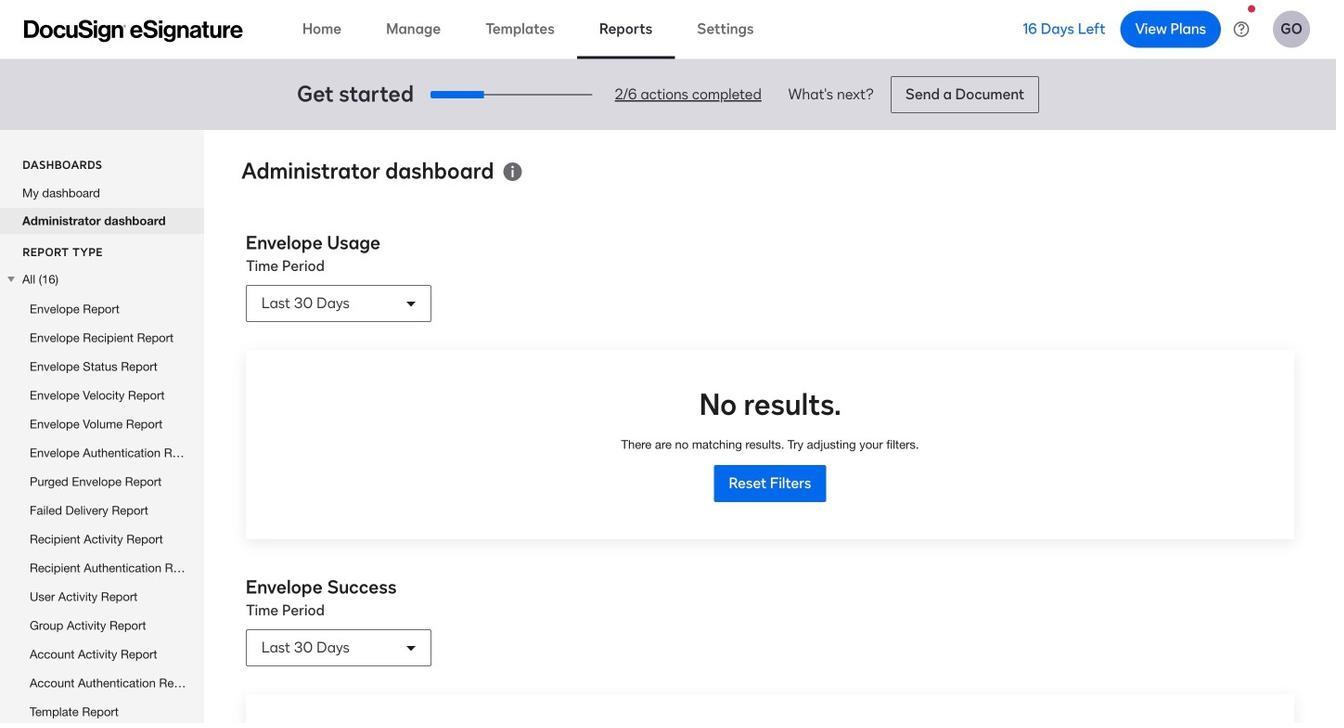 Task type: describe. For each thing, give the bounding box(es) containing it.
docusign esignature image
[[24, 20, 243, 42]]



Task type: vqa. For each thing, say whether or not it's contained in the screenshot.
Docusign Esignature IMAGE
yes



